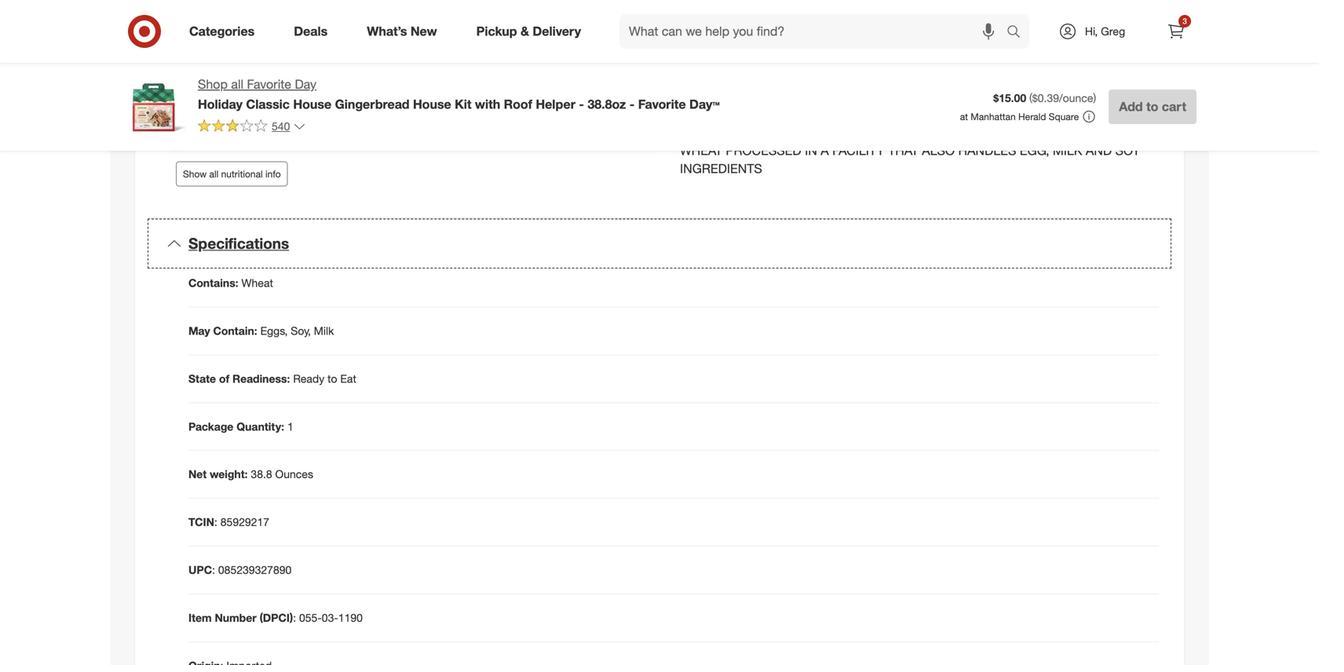 Task type: vqa. For each thing, say whether or not it's contained in the screenshot.
egg, at the top
yes



Task type: describe. For each thing, give the bounding box(es) containing it.
38.8
[[251, 467, 272, 481]]

search button
[[1000, 14, 1037, 52]]

greg
[[1101, 24, 1125, 38]]

categories
[[189, 24, 255, 39]]

a
[[821, 143, 829, 158]]

added sugars 15 g
[[200, 96, 309, 111]]

fiber
[[247, 40, 278, 55]]

added
[[200, 96, 239, 111]]

show all nutritional info button
[[176, 161, 288, 186]]

processed
[[726, 143, 801, 158]]

net
[[188, 467, 207, 481]]

total carbohydrate 23
[[200, 11, 332, 27]]

2 0% from the top
[[623, 152, 642, 167]]

also
[[922, 143, 955, 158]]

allergens
[[680, 102, 736, 117]]

delivery
[[533, 24, 581, 39]]

2 vertical spatial :
[[293, 611, 296, 625]]

specifications button
[[148, 219, 1172, 269]]

dietary
[[200, 40, 244, 55]]

085239327890
[[218, 563, 292, 577]]

055-
[[299, 611, 322, 625]]

may contain: eggs, soy, milk
[[188, 324, 334, 337]]

search
[[1000, 25, 1037, 40]]

3
[[1183, 16, 1187, 26]]

: for upc
[[212, 563, 215, 577]]

day
[[295, 77, 316, 92]]

categories link
[[176, 14, 274, 49]]

contains:
[[188, 276, 238, 290]]

allergens & warnings: choking warning not recommended for small children, contains wheat processed in a facility that also handles egg, milk and soy ingredients
[[680, 102, 1141, 176]]

all for show
[[209, 168, 219, 180]]

3 link
[[1159, 14, 1194, 49]]

show
[[183, 168, 207, 180]]

& for warnings:
[[740, 102, 748, 117]]

info
[[265, 168, 281, 180]]

state of readiness: ready to eat
[[188, 372, 356, 385]]

wheat
[[241, 276, 273, 290]]

)
[[1093, 91, 1096, 105]]

protein
[[200, 124, 243, 139]]

eggs,
[[260, 324, 288, 337]]

small
[[964, 125, 1005, 140]]

upc
[[188, 563, 212, 577]]

recommended
[[833, 125, 932, 140]]

add
[[1119, 99, 1143, 114]]

1 vertical spatial g
[[302, 96, 309, 111]]

total
[[200, 11, 229, 27]]

& for delivery
[[521, 24, 529, 39]]

contains: wheat
[[188, 276, 273, 290]]

deals link
[[281, 14, 347, 49]]

eat
[[340, 372, 356, 385]]

children,
[[1009, 125, 1074, 140]]

helper
[[536, 96, 576, 112]]

image of holiday classic house gingerbread house kit with roof helper - 38.8oz - favorite day™ image
[[122, 75, 185, 138]]

deals
[[294, 24, 328, 39]]

holiday
[[198, 96, 243, 112]]

1 vertical spatial 15
[[288, 96, 302, 111]]

0 horizontal spatial favorite
[[247, 77, 291, 92]]

1 vertical spatial 1
[[287, 420, 293, 433]]

hi,
[[1085, 24, 1098, 38]]

may
[[188, 324, 210, 337]]

gingerbread
[[335, 96, 410, 112]]

1 vertical spatial sugars
[[242, 96, 285, 111]]

facility
[[832, 143, 885, 158]]

herald
[[1018, 111, 1046, 122]]

warning
[[741, 125, 800, 140]]

dietary fiber
[[200, 40, 278, 55]]

number
[[215, 611, 257, 625]]

tcin
[[188, 515, 214, 529]]

milk
[[314, 324, 334, 337]]

what's new link
[[354, 14, 457, 49]]

kit
[[455, 96, 472, 112]]

contains
[[1077, 125, 1140, 140]]

roof
[[504, 96, 532, 112]]

weight:
[[210, 467, 248, 481]]

add to cart button
[[1109, 90, 1197, 124]]

ready
[[293, 372, 324, 385]]

choking
[[680, 125, 738, 140]]

and
[[1086, 143, 1112, 158]]

$0.39
[[1032, 91, 1059, 105]]



Task type: locate. For each thing, give the bounding box(es) containing it.
favorite left day™ at the right top
[[638, 96, 686, 112]]

g
[[260, 68, 267, 83], [302, 96, 309, 111], [254, 124, 261, 139]]

to
[[1146, 99, 1159, 114], [328, 372, 337, 385]]

soy
[[1115, 143, 1141, 158]]

1 horizontal spatial -
[[630, 96, 635, 112]]

: left the 85929217
[[214, 515, 217, 529]]

: left "055-"
[[293, 611, 296, 625]]

- right 38.8oz
[[630, 96, 635, 112]]

to right add
[[1146, 99, 1159, 114]]

2 house from the left
[[413, 96, 451, 112]]

sugars
[[200, 68, 242, 83], [242, 96, 285, 111]]

0 horizontal spatial 15
[[246, 68, 260, 83]]

what's
[[367, 24, 407, 39]]

0% down the 8%
[[623, 40, 642, 55]]

1 horizontal spatial all
[[231, 77, 243, 92]]

day™
[[689, 96, 720, 112]]

& inside pickup & delivery link
[[521, 24, 529, 39]]

item
[[188, 611, 212, 625]]

0 vertical spatial 15
[[246, 68, 260, 83]]

0% down 30%
[[623, 152, 642, 167]]

all inside show all nutritional info button
[[209, 168, 219, 180]]

1 vertical spatial 0%
[[623, 152, 642, 167]]

1
[[247, 124, 254, 139], [287, 420, 293, 433]]

1190
[[338, 611, 363, 625]]

show all nutritional info
[[183, 168, 281, 180]]

g down day
[[302, 96, 309, 111]]

0 vertical spatial 0%
[[623, 40, 642, 55]]

what's new
[[367, 24, 437, 39]]

15
[[246, 68, 260, 83], [288, 96, 302, 111]]

manhattan
[[971, 111, 1016, 122]]

2 vertical spatial g
[[254, 124, 261, 139]]

- left 38.8oz
[[579, 96, 584, 112]]

1 horizontal spatial favorite
[[638, 96, 686, 112]]

1 - from the left
[[579, 96, 584, 112]]

1 down added sugars 15 g
[[247, 124, 254, 139]]

& inside allergens & warnings: choking warning not recommended for small children, contains wheat processed in a facility that also handles egg, milk and soy ingredients
[[740, 102, 748, 117]]

quantity:
[[237, 420, 284, 433]]

not
[[804, 125, 829, 140]]

egg,
[[1020, 143, 1049, 158]]

1 house from the left
[[293, 96, 332, 112]]

nutritional
[[221, 168, 263, 180]]

shop
[[198, 77, 228, 92]]

1 vertical spatial favorite
[[638, 96, 686, 112]]

8%
[[623, 11, 642, 27]]

1 horizontal spatial &
[[740, 102, 748, 117]]

0 horizontal spatial 1
[[247, 124, 254, 139]]

wheat
[[680, 143, 722, 158]]

ingredients
[[680, 161, 762, 176]]

2 - from the left
[[630, 96, 635, 112]]

& right pickup on the top left of the page
[[521, 24, 529, 39]]

1 horizontal spatial 1
[[287, 420, 293, 433]]

0 horizontal spatial -
[[579, 96, 584, 112]]

with
[[475, 96, 500, 112]]

0 vertical spatial :
[[214, 515, 217, 529]]

upc : 085239327890
[[188, 563, 292, 577]]

cart
[[1162, 99, 1187, 114]]

g left 540 at the top
[[254, 124, 261, 139]]

ounces
[[275, 467, 313, 481]]

85929217
[[220, 515, 269, 529]]

0%
[[623, 40, 642, 55], [623, 152, 642, 167]]

1 right the quantity:
[[287, 420, 293, 433]]

carbohydrate
[[232, 11, 314, 27]]

g for protein 1 g
[[254, 124, 261, 139]]

$15.00 ( $0.39 /ounce )
[[994, 91, 1096, 105]]

sugars up 540 link
[[242, 96, 285, 111]]

1 vertical spatial to
[[328, 372, 337, 385]]

0 vertical spatial favorite
[[247, 77, 291, 92]]

0 vertical spatial to
[[1146, 99, 1159, 114]]

house down day
[[293, 96, 332, 112]]

0 horizontal spatial &
[[521, 24, 529, 39]]

to left "eat"
[[328, 372, 337, 385]]

0 horizontal spatial all
[[209, 168, 219, 180]]

$15.00
[[994, 91, 1026, 105]]

1 vertical spatial &
[[740, 102, 748, 117]]

0 horizontal spatial to
[[328, 372, 337, 385]]

state
[[188, 372, 216, 385]]

1 vertical spatial :
[[212, 563, 215, 577]]

tcin : 85929217
[[188, 515, 269, 529]]

1 vertical spatial all
[[209, 168, 219, 180]]

favorite up classic
[[247, 77, 291, 92]]

540
[[272, 119, 290, 133]]

protein 1 g
[[200, 124, 261, 139]]

at
[[960, 111, 968, 122]]

readiness:
[[232, 372, 290, 385]]

package quantity: 1
[[188, 420, 293, 433]]

pickup & delivery
[[476, 24, 581, 39]]

-
[[579, 96, 584, 112], [630, 96, 635, 112]]

: for tcin
[[214, 515, 217, 529]]

1 0% from the top
[[623, 40, 642, 55]]

package
[[188, 420, 233, 433]]

g for sugars 15 g
[[260, 68, 267, 83]]

all
[[231, 77, 243, 92], [209, 168, 219, 180]]

that
[[888, 143, 919, 158]]

all right show
[[209, 168, 219, 180]]

0 vertical spatial 1
[[247, 124, 254, 139]]

What can we help you find? suggestions appear below search field
[[620, 14, 1011, 49]]

/ounce
[[1059, 91, 1093, 105]]

1 horizontal spatial house
[[413, 96, 451, 112]]

g down fiber at the top
[[260, 68, 267, 83]]

sugars 15 g
[[200, 68, 267, 83]]

1 horizontal spatial 15
[[288, 96, 302, 111]]

all for shop
[[231, 77, 243, 92]]

0 vertical spatial g
[[260, 68, 267, 83]]

in
[[805, 143, 817, 158]]

1 horizontal spatial to
[[1146, 99, 1159, 114]]

to inside button
[[1146, 99, 1159, 114]]

of
[[219, 372, 229, 385]]

all inside 'shop all favorite day holiday classic house gingerbread house kit with roof helper - 38.8oz - favorite day™'
[[231, 77, 243, 92]]

all right shop
[[231, 77, 243, 92]]

net weight: 38.8 ounces
[[188, 467, 313, 481]]

item number (dpci) : 055-03-1190
[[188, 611, 363, 625]]

: left the 085239327890
[[212, 563, 215, 577]]

milk
[[1053, 143, 1082, 158]]

540 link
[[198, 118, 306, 137]]

0 vertical spatial all
[[231, 77, 243, 92]]

15 down day
[[288, 96, 302, 111]]

for
[[935, 125, 960, 140]]

&
[[521, 24, 529, 39], [740, 102, 748, 117]]

pickup
[[476, 24, 517, 39]]

shop all favorite day holiday classic house gingerbread house kit with roof helper - 38.8oz - favorite day™
[[198, 77, 720, 112]]

& up the warning in the right top of the page
[[740, 102, 748, 117]]

house left kit
[[413, 96, 451, 112]]

0 horizontal spatial house
[[293, 96, 332, 112]]

:
[[214, 515, 217, 529], [212, 563, 215, 577], [293, 611, 296, 625]]

at manhattan herald square
[[960, 111, 1079, 122]]

classic
[[246, 96, 290, 112]]

38.8oz
[[588, 96, 626, 112]]

specifications
[[188, 234, 289, 252]]

0 vertical spatial sugars
[[200, 68, 242, 83]]

square
[[1049, 111, 1079, 122]]

sugars down dietary
[[200, 68, 242, 83]]

0 vertical spatial &
[[521, 24, 529, 39]]

warnings:
[[752, 102, 811, 117]]

15 up added sugars 15 g
[[246, 68, 260, 83]]



